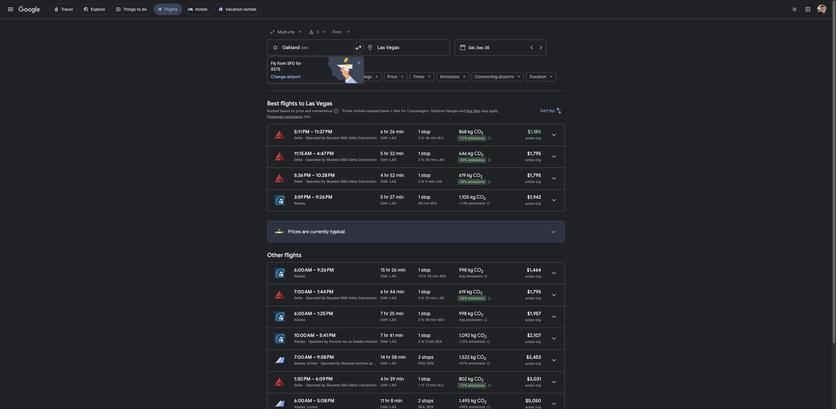 Task type: vqa. For each thing, say whether or not it's contained in the screenshot.
Where to? 'text field'
no



Task type: describe. For each thing, give the bounding box(es) containing it.
– left the 5:08 pm
[[313, 398, 316, 404]]

loading results progress bar
[[0, 19, 832, 20]]

5:11 pm
[[294, 129, 310, 135]]

min inside 1 stop 48 min sea
[[424, 201, 430, 206]]

alaska down 10:00 am
[[294, 340, 305, 344]]

2 inside 1 stop 2 hr 46 min lax
[[419, 158, 421, 162]]

 image for 7:00 am
[[304, 296, 305, 300]]

las for 5 hr 27 min
[[390, 201, 397, 206]]

pdx
[[419, 362, 425, 366]]

hr inside 1 stop 3 hr 2 min sea
[[422, 340, 425, 344]]

hr inside 7 hr 25 min oak – las
[[384, 311, 389, 317]]

11%
[[461, 136, 467, 140]]

connecting airports button
[[472, 70, 524, 84]]

7:00 am for 7:00 am – 9:58 pm
[[294, 355, 312, 360]]

layover (1 of 1) is a 2 hr 46 min layover at los angeles international airport in los angeles. element
[[419, 158, 456, 162]]

min inside '6 hr 44 min oak – las'
[[397, 289, 405, 295]]

– up united
[[313, 355, 316, 360]]

1 stop 2 hr 40 min sea
[[419, 311, 444, 322]]

passenger assistance button
[[267, 115, 303, 119]]

Arrival time: 1:25 PM. text field
[[317, 311, 333, 317]]

8
[[391, 398, 394, 404]]

9:58 pm
[[317, 355, 334, 360]]

$2,107
[[528, 333, 541, 339]]

Arrival time: 4:47 PM. text field
[[317, 151, 334, 157]]

-33% emissions
[[460, 158, 485, 162]]

skywest for 4:47 pm
[[327, 158, 340, 162]]

sea inside 1 stop 48 min sea
[[431, 201, 437, 206]]

price
[[388, 74, 398, 79]]

3 inside popup button
[[317, 30, 319, 34]]

las for 14 hr 58 min
[[390, 362, 397, 366]]

bags button
[[359, 70, 382, 84]]

sea for 15 hr 26 min
[[440, 274, 447, 279]]

hr inside 5 hr 27 min oak – las
[[385, 194, 389, 200]]

7 hr 25 min oak – las
[[381, 311, 404, 322]]

oak for 4 hr 52 min
[[381, 180, 388, 184]]

2 inside 1,105 kg co 2
[[484, 196, 486, 201]]

5:36 pm – 10:28 pm
[[294, 173, 335, 178]]

3 button
[[306, 25, 330, 39]]

oak for 15 hr 26 min
[[381, 274, 388, 279]]

leaves oakland international airport at 5:11 pm on saturday, december 30 and arrives at harry reid international airport at 11:37 pm on saturday, december 30. element
[[294, 129, 332, 135]]

passenger
[[267, 115, 285, 119]]

min inside 1 stop 3 hr 2 min sea
[[429, 340, 435, 344]]

min inside 1 stop 2 hr 46 min slc
[[431, 136, 437, 140]]

oak for 4 hr 39 min
[[381, 383, 388, 388]]

hr inside 1 stop 2 hr 40 min sea
[[422, 318, 425, 322]]

-36% emissions for 6 hr 44 min
[[460, 297, 485, 301]]

departure time: 6:00 am. text field for 9:26 pm
[[294, 267, 312, 273]]

leaves oakland international airport at 6:00 am on saturday, december 30 and arrives at harry reid international airport at 5:08 pm on saturday, december 30. element
[[294, 398, 335, 404]]

7 hr 41 min oak – las
[[381, 333, 403, 344]]

entire for 14 hr 58 min
[[526, 362, 535, 366]]

1 stop flight. element for 5 hr 27 min
[[419, 194, 431, 201]]

1 for 6 hr 26 min
[[419, 129, 420, 135]]

5 hr 27 min oak – las
[[381, 194, 404, 206]]

sort by:
[[541, 108, 556, 113]]

las for 5 hr 32 min
[[390, 158, 397, 162]]

– inside 4 hr 39 min oak – las
[[388, 383, 390, 388]]

hr inside 4 hr 39 min oak – las
[[385, 376, 389, 382]]

sort by: button
[[538, 104, 565, 118]]

entire for 4 hr 52 min
[[526, 180, 535, 184]]

min inside 1 stop 2 hr 46 min lax
[[431, 158, 437, 162]]

– left 'arrival time: 1:44 pm.' text box
[[313, 289, 316, 295]]

min inside 14 hr 58 min oak – las
[[398, 355, 406, 360]]

alaska right air
[[353, 340, 364, 344]]

co for 4 hr 39 min
[[475, 376, 482, 382]]

+12%
[[459, 340, 468, 344]]

$1,795 for $1,464
[[528, 289, 541, 295]]

change appearance image
[[788, 2, 802, 16]]

avg emissions for $1,957
[[459, 318, 483, 322]]

2 inside the 1,495 kg co 2
[[485, 400, 487, 405]]

total duration 6 hr 26 min. element
[[381, 129, 419, 136]]

may
[[482, 109, 488, 113]]

las
[[306, 100, 315, 107]]

to
[[299, 100, 305, 107]]

9:26 pm for 6:00 am
[[317, 267, 334, 273]]

+57%
[[459, 362, 468, 366]]

2 inside 646 kg co 2
[[482, 153, 484, 158]]

2 inside the 1,522 kg co 2
[[484, 356, 486, 361]]

1 stop 2 hr 46 min lax
[[419, 151, 445, 162]]

+14%
[[459, 202, 468, 206]]

layover (1 of 2) is a 2 hr 57 min layover at seattle-tacoma international airport in seattle. layover (2 of 2) is a 1 hr 15 min layover at denver international airport in denver. element
[[419, 405, 456, 409]]

apply.
[[489, 109, 499, 113]]

$1,795 entire trip for $1,180
[[526, 151, 541, 162]]

entire for 4 hr 39 min
[[526, 384, 535, 388]]

1795 US dollars text field
[[528, 151, 541, 157]]

alaska,
[[294, 362, 306, 366]]

taxes
[[381, 109, 390, 113]]

co for 11 hr 8 min
[[478, 398, 485, 404]]

2 stops flight. element for 11 hr 8 min
[[419, 398, 434, 405]]

2 inside 1,092 kg co 2
[[485, 335, 487, 340]]

bag fees button
[[467, 109, 481, 113]]

min right the 8
[[395, 398, 403, 404]]

-11% emissions
[[460, 136, 485, 140]]

min inside 4 hr 52 min oak – las
[[396, 173, 404, 178]]

lax for 6 hr 44 min
[[438, 296, 445, 300]]

6 hr 44 min oak – las
[[381, 289, 405, 300]]

– right 5:36 pm text field
[[312, 173, 315, 178]]

total duration 5 hr 27 min. element
[[381, 194, 419, 201]]

stop for 7 hr 25 min
[[421, 311, 431, 317]]

11:37 pm
[[315, 129, 332, 135]]

hr left the 8
[[385, 398, 390, 404]]

on
[[291, 109, 295, 113]]

total duration 4 hr 39 min. element
[[381, 376, 419, 383]]

$5,050
[[526, 398, 541, 404]]

hr inside 4 hr 52 min oak – las
[[385, 173, 389, 178]]

avg for 7 hr 25 min
[[459, 318, 465, 322]]

add flight button
[[267, 60, 300, 70]]

charges
[[446, 109, 459, 113]]

add
[[274, 63, 282, 68]]

– right departure time: 5:11 pm. "text box"
[[311, 129, 314, 135]]

other flights
[[267, 252, 302, 259]]

las for 6 hr 26 min
[[390, 136, 397, 140]]

6:00 am – 9:26 pm alaska
[[294, 267, 334, 279]]

lax for 4 hr 52 min
[[436, 180, 442, 184]]

leaves oakland international airport at 3:59 pm on saturday, december 30 and arrives at harry reid international airport at 9:26 pm on saturday, december 30. element
[[294, 194, 333, 200]]

646 kg co 2
[[459, 151, 484, 158]]

– inside 4 hr 52 min oak – las
[[388, 180, 390, 184]]

5:36 pm
[[294, 173, 311, 178]]

flight details. leaves oakland international airport at 6:00 am on saturday, december 30 and arrives at harry reid international airport at 5:08 pm on saturday, december 30. image
[[547, 397, 561, 409]]

trip for 7 hr 41 min
[[536, 340, 541, 344]]

min inside 1 stop 2 hr 40 min sea
[[431, 318, 437, 322]]

more details image
[[547, 225, 561, 239]]

by for 6:09 pm
[[322, 383, 326, 388]]

dba for 7:00 am – 1:44 pm
[[341, 296, 348, 300]]

25
[[390, 311, 395, 317]]

min inside 7 hr 25 min oak – las
[[396, 311, 404, 317]]

bag
[[467, 109, 473, 113]]

hr inside 7 hr 41 min oak – las
[[384, 333, 389, 339]]

hr inside 14 hr 58 min oak – las
[[386, 355, 391, 360]]

1795 US dollars text field
[[528, 173, 541, 178]]

3:59 pm – 9:26 pm alaska
[[294, 194, 333, 206]]

hr inside 1 stop 2 hr 46 min lax
[[422, 158, 425, 162]]

total duration 11 hr 8 min. element
[[381, 398, 419, 405]]

4 hr 39 min oak – las
[[381, 376, 404, 388]]

$1,942 entire trip
[[526, 194, 541, 206]]

2 inside 1 stop 2 hr 46 min slc
[[419, 136, 421, 140]]

stop for 7 hr 41 min
[[421, 333, 431, 339]]

26 for 15
[[392, 267, 397, 273]]

layover (1 of 1) is a 3 hr 53 min layover at los angeles international airport in los angeles. element
[[419, 296, 456, 301]]

oak for 5 hr 32 min
[[381, 158, 388, 162]]

2 $1,795 entire trip from the top
[[526, 173, 541, 184]]

27
[[390, 194, 395, 200]]

min inside '1 stop 2 hr 6 min lax'
[[429, 180, 435, 184]]

1,522 kg co 2
[[459, 355, 486, 361]]

1 fees from the left
[[394, 109, 401, 113]]

stops for 2 stops pdx , den
[[422, 355, 434, 360]]

3:59 pm
[[294, 194, 311, 200]]

hr inside '6 hr 44 min oak – las'
[[385, 289, 389, 295]]

11:15 am
[[294, 151, 312, 157]]

– inside 3:59 pm – 9:26 pm alaska
[[312, 194, 315, 200]]

total duration 15 hr 26 min. element
[[381, 267, 419, 274]]

sea for 7 hr 25 min
[[438, 318, 444, 322]]

14 hr 58 min oak – las
[[381, 355, 406, 366]]

min inside 7 hr 41 min oak – las
[[396, 333, 403, 339]]

skywest for 6:09 pm
[[327, 383, 340, 388]]

price button
[[384, 70, 408, 84]]

3 inside 1 stop 3 hr 2 min sea
[[419, 340, 421, 344]]

operated by skywest dba delta connection for 4:47 pm
[[306, 158, 377, 162]]

– inside '6 hr 44 min oak – las'
[[388, 296, 390, 300]]

hr inside 15 hr 26 min oak – las
[[386, 267, 391, 273]]

hr inside 1 stop 1 hr 13 min slc
[[422, 383, 425, 388]]

alaska inside the 6:00 am – 1:25 pm alaska
[[294, 318, 305, 322]]

2 fees from the left
[[474, 109, 481, 113]]

kg for 5 hr 27 min
[[471, 194, 476, 200]]

1 for 15 hr 26 min
[[419, 267, 420, 273]]

operated by skywest dba delta connection for 11:37 pm
[[306, 136, 377, 140]]

- for 6 hr 26 min
[[460, 136, 461, 140]]

trip for 7 hr 25 min
[[536, 318, 541, 322]]

flight details. leaves oakland international airport at 6:00 am on saturday, december 30 and arrives at harry reid international airport at 9:26 pm on saturday, december 30. image
[[547, 266, 561, 280]]

operated down leaves oakland international airport at 10:00 am on saturday, december 30 and arrives at harry reid international airport at 5:41 pm on saturday, december 30. element
[[309, 340, 324, 344]]

none search field containing add flight
[[267, 25, 565, 91]]

 image for 5:11 pm
[[304, 136, 305, 140]]

flight details. leaves oakland international airport at 5:36 pm on saturday, december 30 and arrives at harry reid international airport at 10:28 pm on saturday, december 30. image
[[547, 172, 561, 185]]

operated down arrival time: 9:58 pm. text field
[[321, 362, 336, 366]]

41
[[390, 333, 394, 339]]

10 1 from the top
[[419, 383, 421, 388]]

dba for 11:15 am – 4:47 pm
[[341, 158, 348, 162]]

1:25 pm
[[317, 311, 333, 317]]

– left 4:47 pm
[[313, 151, 316, 157]]

leaves oakland international airport at 1:30 pm on saturday, december 30 and arrives at harry reid international airport at 6:09 pm on saturday, december 30. element
[[294, 376, 333, 382]]

oak for 14 hr 58 min
[[381, 362, 388, 366]]

best
[[267, 100, 279, 107]]

based
[[280, 109, 290, 113]]

all
[[278, 74, 283, 79]]

– inside 7 hr 25 min oak – las
[[388, 318, 390, 322]]

from
[[277, 61, 286, 66]]

1 stop flight. element for 4 hr 39 min
[[419, 376, 431, 383]]

change
[[271, 74, 286, 79]]

-36% emissions for 4 hr 52 min
[[460, 180, 485, 184]]

connection for 5 hr 32 min
[[358, 158, 377, 162]]

for inside fly from sfo for $570 change airport
[[296, 61, 301, 66]]

1957 US dollars text field
[[528, 311, 541, 317]]

alaska down 14
[[374, 362, 385, 366]]

entire for 6 hr 44 min
[[526, 297, 535, 301]]

2 inside 2 stops pdx , den
[[419, 355, 421, 360]]

other
[[267, 252, 283, 259]]

filters
[[284, 74, 295, 79]]

10:00 am
[[294, 333, 315, 339]]

stop for 4 hr 39 min
[[421, 376, 431, 382]]

leaves oakland international airport at 11:15 am on saturday, december 30 and arrives at harry reid international airport at 4:47 pm on saturday, december 30. element
[[294, 151, 334, 157]]

$3,031 entire trip
[[526, 376, 541, 388]]

hr inside 6 hr 26 min oak – las
[[385, 129, 389, 135]]

connecting airports
[[475, 74, 514, 79]]

1 stop flight. element for 7 hr 25 min
[[419, 311, 431, 318]]

hr inside 1 stop 2 hr 46 min slc
[[422, 136, 425, 140]]

998 kg co 2 for $1,957
[[459, 311, 484, 318]]

layover (1 of 1) is a 3 hr 2 min layover at seattle-tacoma international airport in seattle. element
[[419, 340, 456, 344]]

layover (1 of 1) is a 2 hr 40 min layover at seattle-tacoma international airport in seattle. element
[[419, 318, 456, 322]]

min inside 5 hr 32 min oak – las
[[396, 151, 404, 157]]

2107 US dollars text field
[[528, 333, 541, 339]]

leaves oakland international airport at 6:00 am on saturday, december 30 and arrives at harry reid international airport at 1:25 pm on saturday, december 30. element
[[294, 311, 333, 317]]

1,105
[[459, 194, 470, 200]]

as for 14 hr 58 min
[[369, 362, 373, 366]]

min inside 6 hr 26 min oak – las
[[396, 129, 404, 135]]

Arrival time: 11:37 PM. text field
[[315, 129, 332, 135]]

1 for 6 hr 44 min
[[419, 289, 420, 295]]

1,092 kg co 2
[[459, 333, 487, 340]]

co for 5 hr 32 min
[[475, 151, 482, 157]]

2 stops pdx , den
[[419, 355, 434, 366]]

operated by skywest dba delta connection for 6:09 pm
[[306, 383, 377, 388]]

Arrival time: 9:26 PM. text field
[[317, 267, 334, 273]]

– inside 7 hr 41 min oak – las
[[388, 340, 390, 344]]

Departure time: 6:00 AM. text field
[[294, 311, 312, 317]]

646
[[459, 151, 467, 157]]

1 stop flight. element for 5 hr 32 min
[[419, 151, 431, 158]]

airport
[[287, 74, 301, 79]]

1,092
[[459, 333, 470, 339]]

7:00 am – 9:58 pm
[[294, 355, 334, 360]]

min inside 5 hr 27 min oak – las
[[396, 194, 404, 200]]

stop for 4 hr 52 min
[[421, 173, 431, 178]]

min inside 4 hr 39 min oak – las
[[396, 376, 404, 382]]

2 inside 1 stop 2 hr 40 min sea
[[419, 318, 421, 322]]

hr inside 1 stop 10 hr 45 min sea
[[424, 274, 427, 279]]

52
[[390, 173, 395, 178]]

1 horizon from the left
[[329, 340, 342, 344]]

2 inside '1 stop 2 hr 6 min lax'
[[419, 180, 421, 184]]

Departure time: 10:00 AM. text field
[[294, 333, 315, 339]]

Arrival time: 9:26 PM. text field
[[316, 194, 333, 200]]

15 hr 26 min oak – las
[[381, 267, 406, 279]]

26 for 6
[[390, 129, 395, 135]]

– inside 6:00 am – 9:26 pm alaska
[[313, 267, 316, 273]]

total duration 14 hr 58 min. element
[[381, 355, 419, 361]]

$1,957
[[528, 311, 541, 317]]

$1,795 for $1,180
[[528, 151, 541, 157]]

sfo
[[287, 61, 295, 66]]

operated for 6:09 pm
[[306, 383, 321, 388]]

– left arrival time: 5:41 pm. text field
[[316, 333, 319, 339]]

leaves oakland international airport at 10:00 am on saturday, december 30 and arrives at harry reid international airport at 5:41 pm on saturday, december 30. element
[[294, 333, 336, 339]]

2 stops
[[419, 398, 434, 404]]

total duration 7 hr 41 min. element
[[381, 333, 419, 340]]

prices for include
[[343, 109, 353, 113]]

leaves oakland international airport at 5:36 pm on saturday, december 30 and arrives at harry reid international airport at 10:28 pm on saturday, december 30. element
[[294, 173, 335, 178]]

add flight
[[274, 63, 293, 68]]

998 for 15 hr 26 min
[[459, 267, 467, 273]]

46 for 5 hr 32 min
[[426, 158, 430, 162]]

dba for 1:30 pm – 6:09 pm
[[341, 383, 348, 388]]

learn more about ranking image
[[334, 108, 339, 114]]

2 $1,795 from the top
[[528, 173, 541, 178]]



Task type: locate. For each thing, give the bounding box(es) containing it.
stop inside '1 stop 2 hr 6 min lax'
[[421, 173, 431, 178]]

for inside prices include required taxes + fees for 3 passengers. optional charges and bag fees may apply. passenger assistance
[[402, 109, 406, 113]]

include
[[354, 109, 366, 113]]

2 1 stop flight. element from the top
[[419, 151, 431, 158]]

stop up 13
[[421, 376, 431, 382]]

hr up '1 stop 2 hr 6 min lax'
[[422, 158, 425, 162]]

operated by skywest dba delta connection down 'arrival time: 1:44 pm.' text box
[[306, 296, 377, 300]]

1 for 7 hr 41 min
[[419, 333, 420, 339]]

1 1 from the top
[[419, 129, 420, 135]]

connection for 4 hr 39 min
[[358, 383, 377, 388]]

2 7:00 am from the top
[[294, 355, 312, 360]]

1 vertical spatial $1,795
[[528, 173, 541, 178]]

46
[[426, 136, 430, 140], [426, 158, 430, 162]]

6 entire from the top
[[526, 297, 535, 301]]

connection left 6 hr 26 min oak – las on the left top of page
[[358, 136, 377, 140]]

Arrival time: 10:28 PM. text field
[[316, 173, 335, 178]]

619 for 4 hr 52 min
[[459, 173, 466, 178]]

2 vertical spatial $1,795 entire trip
[[526, 289, 541, 301]]

0 vertical spatial 2 stops flight. element
[[419, 355, 434, 361]]

$1,464 entire trip
[[526, 267, 541, 279]]

co for 4 hr 52 min
[[473, 173, 481, 178]]

4 operated by skywest dba delta connection from the top
[[306, 296, 377, 300]]

entire down $2,107 text field
[[526, 340, 535, 344]]

1 inside 1 stop 3 hr 53 min lax
[[419, 289, 420, 295]]

stops
[[422, 355, 434, 360], [422, 398, 434, 404]]

1 up 48
[[419, 194, 420, 200]]

0 vertical spatial $1,795 entire trip
[[526, 151, 541, 162]]

3 inside 1 stop 3 hr 53 min lax
[[419, 296, 421, 300]]

2 4 from the top
[[381, 376, 384, 382]]

las for 4 hr 52 min
[[390, 180, 397, 184]]

– down total duration 6 hr 26 min. element
[[388, 136, 390, 140]]

8 oak from the top
[[381, 340, 388, 344]]

flight details. leaves oakland international airport at 7:00 am on saturday, december 30 and arrives at harry reid international airport at 9:58 pm on saturday, december 30. image
[[547, 354, 561, 367]]

1 vertical spatial 6:00 am
[[294, 311, 312, 317]]

slc inside 1 stop 2 hr 46 min slc
[[438, 136, 444, 140]]

1 36% from the top
[[461, 180, 467, 184]]

horizon left air
[[329, 340, 342, 344]]

2 connection from the top
[[358, 158, 377, 162]]

0 vertical spatial 6:00 am
[[294, 267, 312, 273]]

0 horizontal spatial prices
[[288, 229, 301, 235]]

as right air
[[348, 340, 352, 344]]

kg for 11 hr 8 min
[[471, 398, 477, 404]]

avg emissions
[[459, 274, 483, 279], [459, 318, 483, 322]]

1 vertical spatial -36% emissions
[[460, 297, 485, 301]]

1 vertical spatial 619
[[459, 289, 466, 295]]

trip for 5 hr 32 min
[[536, 158, 541, 162]]

hr left 44
[[385, 289, 389, 295]]

co inside the 1,522 kg co 2
[[477, 355, 484, 360]]

2 7 from the top
[[381, 333, 383, 339]]

las for 4 hr 39 min
[[390, 383, 397, 388]]

1 stop flight. element
[[419, 129, 431, 136], [419, 151, 431, 158], [419, 173, 431, 179], [419, 194, 431, 201], [419, 267, 431, 274], [419, 289, 431, 296], [419, 311, 431, 318], [419, 333, 431, 340], [419, 376, 431, 383]]

leaves oakland international airport at 7:00 am on saturday, december 30 and arrives at harry reid international airport at 9:58 pm on saturday, december 30. element
[[294, 355, 334, 360]]

entire for 6 hr 26 min
[[526, 136, 535, 140]]

2 horizon from the left
[[365, 340, 378, 344]]

entire inside $1,957 entire trip
[[526, 318, 535, 322]]

– down total duration 15 hr 26 min. element
[[388, 274, 390, 279]]

min right 53
[[431, 296, 437, 300]]

– down 32
[[388, 158, 390, 162]]

las inside 5 hr 27 min oak – las
[[390, 201, 397, 206]]

main content containing best flights to las vegas
[[267, 96, 565, 409]]

ranked based on price and convenience
[[267, 109, 333, 113]]

prices include required taxes + fees for 3 passengers. optional charges and bag fees may apply. passenger assistance
[[267, 109, 499, 119]]

trip down $1,942 text field
[[536, 202, 541, 206]]

slc right 13
[[438, 383, 444, 388]]

1 - from the top
[[460, 136, 461, 140]]

1 las from the top
[[390, 136, 397, 140]]

hr left 32
[[385, 151, 389, 157]]

kg for 4 hr 39 min
[[468, 376, 474, 382]]

1  image from the top
[[304, 136, 305, 140]]

- for 6 hr 44 min
[[460, 297, 461, 301]]

2 619 from the top
[[459, 289, 466, 295]]

total duration 6 hr 44 min. element
[[381, 289, 419, 296]]

– down total duration 14 hr 58 min. element
[[388, 362, 390, 366]]

hr left 41
[[384, 333, 389, 339]]

9:26 pm inside 3:59 pm – 9:26 pm alaska
[[316, 194, 333, 200]]

avg for 15 hr 26 min
[[459, 274, 465, 279]]

Arrival time: 5:08 PM. text field
[[317, 398, 335, 404]]

3 inside prices include required taxes + fees for 3 passengers. optional charges and bag fees may apply. passenger assistance
[[407, 109, 409, 113]]

 image
[[304, 180, 305, 184], [304, 296, 305, 300], [304, 383, 305, 388]]

 image for 5:36 pm
[[304, 180, 305, 184]]

sea for 7 hr 41 min
[[436, 340, 442, 344]]

sea
[[431, 201, 437, 206], [440, 274, 447, 279], [438, 318, 444, 322], [436, 340, 442, 344]]

stops up layover (1 of 2) is a 2 hr 57 min layover at seattle-tacoma international airport in seattle. layover (2 of 2) is a 1 hr 15 min layover at denver international airport in denver. element
[[422, 398, 434, 404]]

– inside 5 hr 32 min oak – las
[[388, 158, 390, 162]]

oak inside 5 hr 27 min oak – las
[[381, 201, 388, 206]]

Departure time: 5:36 PM. text field
[[294, 173, 311, 178]]

0 horizontal spatial for
[[296, 61, 301, 66]]

Departure text field
[[469, 40, 527, 56]]

6:00 am for 6:00 am – 9:26 pm alaska
[[294, 267, 312, 273]]

stop for 15 hr 26 min
[[421, 267, 431, 273]]

7 inside 7 hr 25 min oak – las
[[381, 311, 383, 317]]

1 vertical spatial avg emissions
[[459, 318, 483, 322]]

1 vertical spatial stops
[[422, 398, 434, 404]]

1 619 from the top
[[459, 173, 466, 178]]

6:00 am for 6:00 am – 1:25 pm alaska
[[294, 311, 312, 317]]

– inside 15 hr 26 min oak – las
[[388, 274, 390, 279]]

1 stop 48 min sea
[[419, 194, 437, 206]]

ranked
[[267, 109, 279, 113]]

hr inside 5 hr 32 min oak – las
[[385, 151, 389, 157]]

6 up 1 stop 48 min sea
[[426, 180, 428, 184]]

- up 1,105
[[460, 180, 461, 184]]

3 1 from the top
[[419, 173, 420, 178]]

stops, not selected image
[[302, 70, 327, 84]]

- for 5 hr 32 min
[[460, 158, 461, 162]]

1 vertical spatial lax
[[436, 180, 442, 184]]

998 kg co 2
[[459, 267, 484, 274], [459, 311, 484, 318]]

1 up layover (1 of 1) is a 3 hr 2 min layover at seattle-tacoma international airport in seattle. element
[[419, 333, 420, 339]]

dba for 5:36 pm – 10:28 pm
[[341, 180, 348, 184]]

1 stop flight. element up 13
[[419, 376, 431, 383]]

lax inside '1 stop 2 hr 6 min lax'
[[436, 180, 442, 184]]

1 vertical spatial 9:26 pm
[[317, 267, 334, 273]]

connection for 4 hr 52 min
[[358, 180, 377, 184]]

26 right '15'
[[392, 267, 397, 273]]

trip inside $3,031 entire trip
[[536, 384, 541, 388]]

9:26 pm up 'arrival time: 1:44 pm.' text box
[[317, 267, 334, 273]]

$2,453 entire trip
[[526, 355, 541, 366]]

co for 7 hr 25 min
[[474, 311, 482, 317]]

0 vertical spatial 36%
[[461, 180, 467, 184]]

1 998 from the top
[[459, 267, 467, 273]]

emissions button
[[437, 70, 469, 84]]

0 horizontal spatial fees
[[394, 109, 401, 113]]

619 for 6 hr 44 min
[[459, 289, 466, 295]]

oak inside 7 hr 41 min oak – las
[[381, 340, 388, 344]]

kg for 6 hr 26 min
[[468, 129, 473, 135]]

0 vertical spatial for
[[296, 61, 301, 66]]

44
[[390, 289, 396, 295]]

oak for 7 hr 41 min
[[381, 340, 388, 344]]

0 vertical spatial 7
[[381, 311, 383, 317]]

1 vertical spatial airlines
[[356, 362, 368, 366]]

2 inside the 868 kg co 2
[[482, 131, 484, 136]]

1 stop flight. element for 6 hr 44 min
[[419, 289, 431, 296]]

las inside 7 hr 25 min oak – las
[[390, 318, 397, 322]]

1 vertical spatial 7
[[381, 333, 383, 339]]

operated by skywest dba delta connection for 1:44 pm
[[306, 296, 377, 300]]

min right 25
[[396, 311, 404, 317]]

oak inside 7 hr 25 min oak – las
[[381, 318, 388, 322]]

and inside prices include required taxes + fees for 3 passengers. optional charges and bag fees may apply. passenger assistance
[[460, 109, 466, 113]]

Departure time: 3:59 PM. text field
[[294, 194, 311, 200]]

2 las from the top
[[390, 158, 397, 162]]

flights right other
[[285, 252, 302, 259]]

2 1 from the top
[[419, 151, 420, 157]]

5 for 5 hr 27 min
[[381, 194, 383, 200]]

1 avg emissions from the top
[[459, 274, 483, 279]]

0 vertical spatial 9:26 pm
[[316, 194, 333, 200]]

1 vertical spatial 46
[[426, 158, 430, 162]]

0 vertical spatial $1,795
[[528, 151, 541, 157]]

connection for 6 hr 26 min
[[358, 136, 377, 140]]

- for 4 hr 39 min
[[460, 384, 461, 388]]

6 oak from the top
[[381, 296, 388, 300]]

2 trip from the top
[[536, 158, 541, 162]]

prices right learn more about ranking image
[[343, 109, 353, 113]]

min right 41
[[396, 333, 403, 339]]

oak inside 15 hr 26 min oak – las
[[381, 274, 388, 279]]

alaska down 6:00 am text box
[[294, 318, 305, 322]]

0 vertical spatial 46
[[426, 136, 430, 140]]

0 vertical spatial avg emissions
[[459, 274, 483, 279]]

1 7 from the top
[[381, 311, 383, 317]]

9 oak from the top
[[381, 362, 388, 366]]

3 - from the top
[[460, 180, 461, 184]]

kg inside 646 kg co 2
[[468, 151, 474, 157]]

$1,795 entire trip up $1,942
[[526, 173, 541, 184]]

entire
[[526, 136, 535, 140], [526, 158, 535, 162], [526, 180, 535, 184], [526, 202, 535, 206], [526, 275, 535, 279], [526, 297, 535, 301], [526, 318, 535, 322], [526, 340, 535, 344], [526, 362, 535, 366], [526, 384, 535, 388]]

802 kg co 2
[[459, 376, 484, 383]]

convenience
[[312, 109, 333, 113]]

flight details. leaves oakland international airport at 5:11 pm on saturday, december 30 and arrives at harry reid international airport at 11:37 pm on saturday, december 30. image
[[547, 128, 561, 142]]

 image
[[304, 136, 305, 140], [304, 158, 305, 162]]

619 kg co 2
[[459, 173, 483, 179], [459, 289, 483, 296]]

2 inside 1 stop 3 hr 2 min sea
[[426, 340, 428, 344]]

6 inside '6 hr 44 min oak – las'
[[381, 289, 383, 295]]

stop for 6 hr 26 min
[[421, 129, 431, 135]]

0 horizontal spatial airlines
[[332, 74, 347, 79]]

1 7:00 am from the top
[[294, 289, 312, 295]]

2 stops flight. element for 14 hr 58 min
[[419, 355, 434, 361]]

by for 10:28 pm
[[322, 180, 326, 184]]

1 vertical spatial  image
[[304, 158, 305, 162]]

9:26 pm for 3:59 pm
[[316, 194, 333, 200]]

– inside 6 hr 26 min oak – las
[[388, 136, 390, 140]]

2  image from the top
[[304, 296, 305, 300]]

1:44 pm
[[317, 289, 334, 295]]

2 998 kg co 2 from the top
[[459, 311, 484, 318]]

layover (1 of 1) is a 10 hr 45 min layover at seattle-tacoma international airport in seattle. element
[[419, 274, 456, 279]]

1 entire from the top
[[526, 136, 535, 140]]

stop inside 1 stop 3 hr 53 min lax
[[421, 289, 431, 295]]

co inside 646 kg co 2
[[475, 151, 482, 157]]

-36% emissions
[[460, 180, 485, 184], [460, 297, 485, 301]]

min inside 1 stop 1 hr 13 min slc
[[431, 383, 437, 388]]

stop up 53
[[421, 289, 431, 295]]

hr left 27
[[385, 194, 389, 200]]

1 up layover (1 of 1) is a 2 hr 6 min layover at los angeles international airport in los angeles. element
[[419, 173, 420, 178]]

fly
[[271, 61, 276, 66]]

1 vertical spatial 4
[[381, 376, 384, 382]]

7:00 am – 1:44 pm
[[294, 289, 334, 295]]

entire down 1464 us dollars text box
[[526, 275, 535, 279]]

,
[[425, 362, 426, 366]]

32
[[390, 151, 395, 157]]

operated for 1:44 pm
[[306, 296, 321, 300]]

1 horizontal spatial airlines
[[356, 362, 368, 366]]

1 stop flight. element for 7 hr 41 min
[[419, 333, 431, 340]]

lax inside 1 stop 2 hr 46 min lax
[[438, 158, 445, 162]]

1 vertical spatial 6
[[426, 180, 428, 184]]

2 5 from the top
[[381, 194, 383, 200]]

$1,180 entire trip
[[526, 129, 541, 140]]

5 stop from the top
[[421, 267, 431, 273]]

3 $1,795 entire trip from the top
[[526, 289, 541, 301]]

flight details. leaves oakland international airport at 1:30 pm on saturday, december 30 and arrives at harry reid international airport at 6:09 pm on saturday, december 30. image
[[547, 375, 561, 389]]

1 inside 1 stop 2 hr 46 min slc
[[419, 129, 420, 135]]

8 trip from the top
[[536, 340, 541, 344]]

hr left 39
[[385, 376, 389, 382]]

$1,795 down $1,180 entire trip
[[528, 151, 541, 157]]

co inside 1,092 kg co 2
[[478, 333, 485, 339]]

5 trip from the top
[[536, 275, 541, 279]]

1 horizontal spatial horizon
[[365, 340, 378, 344]]

619
[[459, 173, 466, 178], [459, 289, 466, 295]]

1 1 stop flight. element from the top
[[419, 129, 431, 136]]

9:26 pm inside 6:00 am – 9:26 pm alaska
[[317, 267, 334, 273]]

oak inside '6 hr 44 min oak – las'
[[381, 296, 388, 300]]

0 horizontal spatial and
[[305, 109, 311, 113]]

26 down prices include required taxes + fees for 3 passengers. optional charges and bag fees may apply. passenger assistance
[[390, 129, 395, 135]]

stops for 2 stops
[[422, 398, 434, 404]]

0 vertical spatial 7:00 am
[[294, 289, 312, 295]]

prices for are
[[288, 229, 301, 235]]

las down 41
[[390, 340, 397, 344]]

trip inside $1,180 entire trip
[[536, 136, 541, 140]]

oak inside 5 hr 32 min oak – las
[[381, 158, 388, 162]]

las inside 6 hr 26 min oak – las
[[390, 136, 397, 140]]

1 5 from the top
[[381, 151, 383, 157]]

airlines button
[[329, 70, 357, 84]]

total duration 7 hr 25 min. element
[[381, 311, 419, 318]]

0 vertical spatial -36% emissions
[[460, 180, 485, 184]]

5 operated by skywest dba delta connection from the top
[[306, 383, 377, 388]]

1 vertical spatial  image
[[304, 296, 305, 300]]

Departure time: 1:30 PM. text field
[[294, 376, 311, 382]]

kg for 4 hr 52 min
[[467, 173, 472, 178]]

min inside 1 stop 3 hr 53 min lax
[[431, 296, 437, 300]]

0 vertical spatial as
[[348, 340, 352, 344]]

connection
[[358, 136, 377, 140], [358, 158, 377, 162], [358, 180, 377, 184], [358, 296, 377, 300], [358, 383, 377, 388]]

6 las from the top
[[390, 296, 397, 300]]

 image down 11:15 am
[[304, 158, 305, 162]]

+57% emissions
[[459, 362, 486, 366]]

5 oak from the top
[[381, 274, 388, 279]]

1 vertical spatial slc
[[438, 383, 444, 388]]

1 for 4 hr 39 min
[[419, 376, 420, 382]]

7 1 from the top
[[419, 311, 420, 317]]

$1,795 entire trip up the $1,957 text field
[[526, 289, 541, 301]]

1464 US dollars text field
[[527, 267, 541, 273]]

6:09 pm
[[316, 376, 333, 382]]

4 connection from the top
[[358, 296, 377, 300]]

all filters button
[[267, 70, 300, 84]]

46 up '1 stop 2 hr 6 min lax'
[[426, 158, 430, 162]]

hr inside 1 stop 3 hr 53 min lax
[[422, 296, 425, 300]]

total duration 5 hr 32 min. element
[[381, 151, 419, 158]]

1 6:00 am from the top
[[294, 267, 312, 273]]

operated for 10:28 pm
[[306, 180, 321, 184]]

2 46 from the top
[[426, 158, 430, 162]]

2 vertical spatial 6:00 am
[[294, 398, 312, 404]]

1 horizontal spatial fees
[[474, 109, 481, 113]]

operated
[[306, 136, 321, 140], [306, 158, 321, 162], [306, 180, 321, 184], [306, 296, 321, 300], [309, 340, 324, 344], [321, 362, 336, 366], [306, 383, 321, 388]]

1 trip from the top
[[536, 136, 541, 140]]

0 horizontal spatial horizon
[[329, 340, 342, 344]]

2 avg from the top
[[459, 318, 465, 322]]

by
[[322, 136, 326, 140], [322, 158, 326, 162], [322, 180, 326, 184], [322, 296, 326, 300], [325, 340, 328, 344], [337, 362, 341, 366], [322, 383, 326, 388]]

0 horizontal spatial as
[[348, 340, 352, 344]]

trip for 14 hr 58 min
[[536, 362, 541, 366]]

slc for 868
[[438, 136, 444, 140]]

0 vertical spatial  image
[[304, 136, 305, 140]]

hr inside '1 stop 2 hr 6 min lax'
[[422, 180, 425, 184]]

4 inside 4 hr 39 min oak – las
[[381, 376, 384, 382]]

0 vertical spatial 5
[[381, 151, 383, 157]]

skywest down air
[[341, 362, 355, 366]]

by for 1:44 pm
[[322, 296, 326, 300]]

5 left 32
[[381, 151, 383, 157]]

alaska inside 3:59 pm – 9:26 pm alaska
[[294, 201, 305, 206]]

2 stops from the top
[[422, 398, 434, 404]]

swap origin and destination. image
[[355, 44, 362, 51]]

las inside 7 hr 41 min oak – las
[[390, 340, 397, 344]]

3 oak from the top
[[381, 180, 388, 184]]

0 vertical spatial airlines
[[332, 74, 347, 79]]

connection for 6 hr 44 min
[[358, 296, 377, 300]]

1 vertical spatial departure time: 6:00 am. text field
[[294, 398, 312, 404]]

flights for best
[[281, 100, 298, 107]]

1 vertical spatial 7:00 am
[[294, 355, 312, 360]]

0 vertical spatial avg
[[459, 274, 465, 279]]

3 entire from the top
[[526, 180, 535, 184]]

5 inside 5 hr 32 min oak – las
[[381, 151, 383, 157]]

min right 13
[[431, 383, 437, 388]]

trip inside the $1,942 entire trip
[[536, 202, 541, 206]]

all filters
[[278, 74, 295, 79]]

operated by skywest dba delta connection down arrival time: 11:37 pm. text field
[[306, 136, 377, 140]]

1 horizontal spatial and
[[460, 109, 466, 113]]

4:47 pm
[[317, 151, 334, 157]]

2 slc from the top
[[438, 383, 444, 388]]

$1,795 down $1,464 entire trip on the bottom right of page
[[528, 289, 541, 295]]

2 619 kg co 2 from the top
[[459, 289, 483, 296]]

1795 US dollars text field
[[528, 289, 541, 295]]

7 for 7 hr 25 min
[[381, 311, 383, 317]]

1 horizontal spatial for
[[402, 109, 406, 113]]

0 vertical spatial flights
[[281, 100, 298, 107]]

hr up 1 stop 2 hr 46 min lax
[[422, 136, 425, 140]]

4 trip from the top
[[536, 202, 541, 206]]

7 las from the top
[[390, 318, 397, 322]]

6:00 am inside the 6:00 am – 1:25 pm alaska
[[294, 311, 312, 317]]

1 vertical spatial 5
[[381, 194, 383, 200]]

trip inside $2,453 entire trip
[[536, 362, 541, 366]]

868 kg co 2
[[459, 129, 484, 136]]

connection left '6 hr 44 min oak – las'
[[358, 296, 377, 300]]

min inside 15 hr 26 min oak – las
[[398, 267, 406, 273]]

2 inside 802 kg co 2
[[482, 378, 484, 383]]

5 connection from the top
[[358, 383, 377, 388]]

1 vertical spatial 619 kg co 2
[[459, 289, 483, 296]]

airlines inside popup button
[[332, 74, 347, 79]]

–
[[311, 129, 314, 135], [388, 136, 390, 140], [313, 151, 316, 157], [388, 158, 390, 162], [312, 173, 315, 178], [388, 180, 390, 184], [312, 194, 315, 200], [388, 201, 390, 206], [313, 267, 316, 273], [388, 274, 390, 279], [313, 289, 316, 295], [388, 296, 390, 300], [313, 311, 316, 317], [388, 318, 390, 322], [316, 333, 319, 339], [388, 340, 390, 344], [313, 355, 316, 360], [388, 362, 390, 366], [312, 376, 315, 382], [388, 383, 390, 388], [313, 398, 316, 404]]

1 vertical spatial $1,795 entire trip
[[526, 173, 541, 184]]

None field
[[267, 27, 305, 37], [331, 27, 354, 37], [267, 27, 305, 37], [331, 27, 354, 37]]

Departure time: 5:11 PM. text field
[[294, 129, 310, 135]]

operated by skywest dba delta connection for 10:28 pm
[[306, 180, 377, 184]]

entire inside $2,453 entire trip
[[526, 362, 535, 366]]

10 entire from the top
[[526, 384, 535, 388]]

1 619 kg co 2 from the top
[[459, 173, 483, 179]]

6 trip from the top
[[536, 297, 541, 301]]

bags
[[363, 74, 372, 79]]

1 vertical spatial 998
[[459, 311, 467, 317]]

stop for 5 hr 32 min
[[421, 151, 431, 157]]

1 vertical spatial 998 kg co 2
[[459, 311, 484, 318]]

33%
[[461, 158, 467, 162]]

- down 802
[[460, 384, 461, 388]]

0 vertical spatial 619
[[459, 173, 466, 178]]

0 vertical spatial 998 kg co 2
[[459, 267, 484, 274]]

998
[[459, 267, 467, 273], [459, 311, 467, 317]]

1942 US dollars text field
[[528, 194, 541, 200]]

co inside the 868 kg co 2
[[474, 129, 482, 135]]

5 for 5 hr 32 min
[[381, 151, 383, 157]]

min right the 45
[[433, 274, 439, 279]]

– down 41
[[388, 340, 390, 344]]

fly from sfo for $570 change airport
[[271, 61, 301, 79]]

9:26 pm right 3:59 pm text field
[[316, 194, 333, 200]]

layover (1 of 1) is a 1 hr 13 min layover at salt lake city international airport in salt lake city. element
[[419, 383, 456, 388]]

2453 US dollars text field
[[527, 355, 541, 360]]

skywest down 'arrival time: 4:47 pm.' text field at the top
[[327, 158, 340, 162]]

1 stop flight. element up 53
[[419, 289, 431, 296]]

5 hr 32 min oak – las
[[381, 151, 404, 162]]

operated for 4:47 pm
[[306, 158, 321, 162]]

skywest down arrival time: 11:37 pm. text field
[[327, 136, 340, 140]]

layover (1 of 1) is a 2 hr 6 min layover at los angeles international airport in los angeles. element
[[419, 179, 456, 184]]

9 1 stop flight. element from the top
[[419, 376, 431, 383]]

duration
[[530, 74, 547, 79]]

1 4 from the top
[[381, 173, 384, 178]]

min right the 58
[[398, 355, 406, 360]]

– inside 14 hr 58 min oak – las
[[388, 362, 390, 366]]

times
[[413, 74, 425, 79]]

flight
[[283, 63, 293, 68]]

Departure time: 11:15 AM. text field
[[294, 151, 312, 157]]

1 inside 1 stop 2 hr 40 min sea
[[419, 311, 420, 317]]

1 for 4 hr 52 min
[[419, 173, 420, 178]]

2 6:00 am from the top
[[294, 311, 312, 317]]

1 stop flight. element down layover (1 of 1) is a 2 hr 46 min layover at los angeles international airport in los angeles. element
[[419, 173, 431, 179]]

las down total duration 6 hr 26 min. element
[[390, 136, 397, 140]]

26
[[390, 129, 395, 135], [392, 267, 397, 273]]

998 for 7 hr 25 min
[[459, 311, 467, 317]]

las down 27
[[390, 201, 397, 206]]

2 vertical spatial  image
[[304, 383, 305, 388]]

5 entire from the top
[[526, 275, 535, 279]]

6 hr 26 min oak – las
[[381, 129, 404, 140]]

alaska
[[294, 201, 305, 206], [294, 274, 305, 279], [294, 318, 305, 322], [294, 340, 305, 344], [353, 340, 364, 344], [374, 362, 385, 366]]

0 vertical spatial 4
[[381, 173, 384, 178]]

– down 25
[[388, 318, 390, 322]]

stop up the 45
[[421, 267, 431, 273]]

8 las from the top
[[390, 340, 397, 344]]

layover (1 of 1) is a 2 hr 46 min layover at salt lake city international airport in salt lake city. element
[[419, 136, 456, 140]]

– inside the 6:00 am – 1:25 pm alaska
[[313, 311, 316, 317]]

3 connection from the top
[[358, 180, 377, 184]]

1 vertical spatial 2 stops flight. element
[[419, 398, 434, 405]]

duration button
[[526, 70, 557, 84]]

10 trip from the top
[[536, 384, 541, 388]]

5 las from the top
[[390, 274, 397, 279]]

hr right 14
[[386, 355, 391, 360]]

Arrival time: 6:09 PM. text field
[[316, 376, 333, 382]]

min up 2 stops pdx , den
[[429, 340, 435, 344]]

1 vertical spatial as
[[369, 362, 373, 366]]

layover (1 of 1) is a 48 min layover at seattle-tacoma international airport in seattle. element
[[419, 201, 456, 206]]

flight details. leaves oakland international airport at 10:00 am on saturday, december 30 and arrives at harry reid international airport at 5:41 pm on saturday, december 30. image
[[547, 332, 561, 346]]

best flights to las vegas
[[267, 100, 333, 107]]

close image
[[357, 60, 361, 65]]

3
[[317, 30, 319, 34], [407, 109, 409, 113], [419, 296, 421, 300], [419, 340, 421, 344]]

trip for 6 hr 44 min
[[536, 297, 541, 301]]

2 vertical spatial 6
[[381, 289, 383, 295]]

0 vertical spatial  image
[[304, 180, 305, 184]]

Departure time: 6:00 AM. text field
[[294, 267, 312, 273], [294, 398, 312, 404]]

leaves oakland international airport at 7:00 am on saturday, december 30 and arrives at harry reid international airport at 1:44 pm on saturday, december 30. element
[[294, 289, 334, 295]]

6 inside '1 stop 2 hr 6 min lax'
[[426, 180, 428, 184]]

oak inside 6 hr 26 min oak – las
[[381, 136, 388, 140]]

min right 40
[[431, 318, 437, 322]]

stops up ","
[[422, 355, 434, 360]]

0 vertical spatial stops
[[422, 355, 434, 360]]

lax up '1 stop 2 hr 6 min lax'
[[438, 158, 445, 162]]

sea inside 1 stop 3 hr 2 min sea
[[436, 340, 442, 344]]

1 2 stops flight. element from the top
[[419, 355, 434, 361]]

entire down $1,957
[[526, 318, 535, 322]]

operated by skywest airlines as alaska skywest
[[321, 362, 400, 366]]

0 vertical spatial 998
[[459, 267, 467, 273]]

Arrival time: 5:41 PM. text field
[[320, 333, 336, 339]]

oak down 14
[[381, 362, 388, 366]]

- for 4 hr 52 min
[[460, 180, 461, 184]]

8 1 from the top
[[419, 333, 420, 339]]

5:41 pm
[[320, 333, 336, 339]]

trip for 4 hr 39 min
[[536, 384, 541, 388]]

operated for 11:37 pm
[[306, 136, 321, 140]]

2 oak from the top
[[381, 158, 388, 162]]

slc
[[438, 136, 444, 140], [438, 383, 444, 388]]

horizon
[[329, 340, 342, 344], [365, 340, 378, 344]]

1,495
[[459, 398, 470, 404]]

operated by skywest dba delta connection down 10:28 pm text box
[[306, 180, 377, 184]]

min right 44
[[397, 289, 405, 295]]

stop for 5 hr 27 min
[[421, 194, 431, 200]]

– down "total duration 4 hr 52 min." element
[[388, 180, 390, 184]]

trip for 5 hr 27 min
[[536, 202, 541, 206]]

skywest down 10:28 pm
[[327, 180, 340, 184]]

operated down leaves oakland international airport at 1:30 pm on saturday, december 30 and arrives at harry reid international airport at 6:09 pm on saturday, december 30. element
[[306, 383, 321, 388]]

36% for 4 hr 52 min
[[461, 180, 467, 184]]

1 left 13
[[419, 383, 421, 388]]

min right 27
[[396, 194, 404, 200]]

las for 7 hr 25 min
[[390, 318, 397, 322]]

Arrival time: 1:44 PM. text field
[[317, 289, 334, 295]]

oak for 7 hr 25 min
[[381, 318, 388, 322]]

layover (1 of 2) is a 6 hr 54 min layover at portland international airport in portland. layover (2 of 2) is a 1 hr 43 min layover at denver international airport in denver. element
[[419, 361, 456, 366]]

flight details. leaves oakland international airport at 11:15 am on saturday, december 30 and arrives at harry reid international airport at 4:47 pm on saturday, december 30. image
[[547, 150, 561, 164]]

 image down '5:11 pm'
[[304, 136, 305, 140]]

oak down total duration 6 hr 26 min. element
[[381, 136, 388, 140]]

flight details. leaves oakland international airport at 6:00 am on saturday, december 30 and arrives at harry reid international airport at 1:25 pm on saturday, december 30. image
[[547, 310, 561, 324]]

main menu image
[[7, 6, 14, 13]]

total duration 4 hr 52 min. element
[[381, 173, 419, 179]]

6 1 stop flight. element from the top
[[419, 289, 431, 296]]

7 for 7 hr 41 min
[[381, 333, 383, 339]]

entire for 15 hr 26 min
[[526, 275, 535, 279]]

2 stops flight. element up ","
[[419, 355, 434, 361]]

departure time: 6:00 am. text field down departure time: 1:30 pm. text box
[[294, 398, 312, 404]]

0 vertical spatial 619 kg co 2
[[459, 173, 483, 179]]

4 for 4 hr 52 min
[[381, 173, 384, 178]]

stop for 6 hr 44 min
[[421, 289, 431, 295]]

oak inside 4 hr 39 min oak – las
[[381, 383, 388, 388]]

$3,031
[[527, 376, 541, 382]]

min up total duration 5 hr 32 min. element
[[396, 129, 404, 135]]

for
[[296, 61, 301, 66], [402, 109, 406, 113]]

0 vertical spatial prices
[[343, 109, 353, 113]]

oak down total duration 7 hr 25 min. element at the bottom
[[381, 318, 388, 322]]

9 las from the top
[[390, 362, 397, 366]]

3 operated by skywest dba delta connection from the top
[[306, 180, 377, 184]]

7 stop from the top
[[421, 311, 431, 317]]

4 stop from the top
[[421, 194, 431, 200]]

1 vertical spatial prices
[[288, 229, 301, 235]]

co for 7 hr 41 min
[[478, 333, 485, 339]]

1 vertical spatial for
[[402, 109, 406, 113]]

avg
[[459, 274, 465, 279], [459, 318, 465, 322]]

6
[[381, 129, 383, 135], [426, 180, 428, 184], [381, 289, 383, 295]]

stop inside 1 stop 48 min sea
[[421, 194, 431, 200]]

entire inside $3,031 entire trip
[[526, 384, 535, 388]]

emissions
[[440, 74, 460, 79]]

1 vertical spatial flights
[[285, 252, 302, 259]]

las down 52
[[390, 180, 397, 184]]

1 horizontal spatial prices
[[343, 109, 353, 113]]

trip inside $1,957 entire trip
[[536, 318, 541, 322]]

2 operated by skywest dba delta connection from the top
[[306, 158, 377, 162]]

7 inside 7 hr 41 min oak – las
[[381, 333, 383, 339]]

alaska, united
[[294, 362, 318, 366]]

8 stop from the top
[[421, 333, 431, 339]]

1 up layover (1 of 1) is a 2 hr 46 min layover at los angeles international airport in los angeles. element
[[419, 151, 420, 157]]

1 vertical spatial avg
[[459, 318, 465, 322]]

1 $1,795 from the top
[[528, 151, 541, 157]]

2 departure time: 6:00 am. text field from the top
[[294, 398, 312, 404]]

co for 14 hr 58 min
[[477, 355, 484, 360]]

1
[[419, 129, 420, 135], [419, 151, 420, 157], [419, 173, 420, 178], [419, 194, 420, 200], [419, 267, 420, 273], [419, 289, 420, 295], [419, 311, 420, 317], [419, 333, 420, 339], [419, 376, 420, 382], [419, 383, 421, 388]]

airlines right stops, not selected image
[[332, 74, 347, 79]]

sea right the 45
[[440, 274, 447, 279]]

802
[[459, 376, 467, 382]]

10:00 am – 5:41 pm
[[294, 333, 336, 339]]

hr left 40
[[422, 318, 425, 322]]

stop up 40
[[421, 311, 431, 317]]

1 vertical spatial 26
[[392, 267, 397, 273]]

10 oak from the top
[[381, 383, 388, 388]]

trip for 4 hr 52 min
[[536, 180, 541, 184]]

co for 6 hr 44 min
[[473, 289, 481, 295]]

min inside 1 stop 10 hr 45 min sea
[[433, 274, 439, 279]]

$1,180
[[528, 129, 541, 135]]

kg for 6 hr 44 min
[[467, 289, 472, 295]]

0 vertical spatial 26
[[390, 129, 395, 135]]

leaves oakland international airport at 6:00 am on saturday, december 30 and arrives at harry reid international airport at 9:26 pm on saturday, december 30. element
[[294, 267, 334, 273]]

7 trip from the top
[[536, 318, 541, 322]]

6:00 am inside 6:00 am – 9:26 pm alaska
[[294, 267, 312, 273]]

7 oak from the top
[[381, 318, 388, 322]]

6:00 am for 6:00 am – 5:08 pm
[[294, 398, 312, 404]]

1 stop from the top
[[421, 129, 431, 135]]

1 998 kg co 2 from the top
[[459, 267, 484, 274]]

oak for 5 hr 27 min
[[381, 201, 388, 206]]

0 vertical spatial lax
[[438, 158, 445, 162]]

None text field
[[267, 40, 358, 56], [360, 40, 450, 56], [267, 40, 358, 56], [360, 40, 450, 56]]

5:08 pm
[[317, 398, 335, 404]]

1 and from the left
[[305, 109, 311, 113]]

1 vertical spatial 36%
[[461, 297, 467, 301]]

0 vertical spatial 6
[[381, 129, 383, 135]]

2 vertical spatial $1,795
[[528, 289, 541, 295]]

9 stop from the top
[[421, 376, 431, 382]]

1 inside 1 stop 2 hr 46 min lax
[[419, 151, 420, 157]]

1 stop flight. element for 4 hr 52 min
[[419, 173, 431, 179]]

fees
[[394, 109, 401, 113], [474, 109, 481, 113]]

6 for 6 hr 26 min
[[381, 129, 383, 135]]

flight details. leaves oakland international airport at 3:59 pm on saturday, december 30 and arrives at harry reid international airport at 9:26 pm on saturday, december 30. image
[[547, 193, 561, 207]]

3 stop from the top
[[421, 173, 431, 178]]

$1,957 entire trip
[[526, 311, 541, 322]]

1 horizontal spatial as
[[369, 362, 373, 366]]

2 vertical spatial lax
[[438, 296, 445, 300]]

1 stop flight. element for 15 hr 26 min
[[419, 267, 431, 274]]

– right departure time: 1:30 pm. text box
[[312, 376, 315, 382]]

las for 7 hr 41 min
[[390, 340, 397, 344]]

1 for 7 hr 25 min
[[419, 311, 420, 317]]

40
[[426, 318, 430, 322]]

2 stop from the top
[[421, 151, 431, 157]]

0 vertical spatial departure time: 6:00 am. text field
[[294, 267, 312, 273]]

times button
[[410, 70, 435, 84]]

kg inside 802 kg co 2
[[468, 376, 474, 382]]

1 stop 10 hr 45 min sea
[[419, 267, 447, 279]]

3  image from the top
[[304, 383, 305, 388]]

1 inside 1 stop 3 hr 2 min sea
[[419, 333, 420, 339]]

0 vertical spatial slc
[[438, 136, 444, 140]]

5050 US dollars text field
[[526, 398, 541, 404]]

1 departure time: 6:00 am. text field from the top
[[294, 267, 312, 273]]

14
[[381, 355, 385, 360]]

prices are currently typical
[[288, 229, 345, 235]]

las inside 4 hr 52 min oak – las
[[390, 180, 397, 184]]

main content
[[267, 96, 565, 409]]

by for 11:37 pm
[[322, 136, 326, 140]]

9 1 from the top
[[419, 376, 420, 382]]

1 inside '1 stop 2 hr 6 min lax'
[[419, 173, 420, 178]]

- down 868
[[460, 136, 461, 140]]

– inside 5 hr 27 min oak – las
[[388, 201, 390, 206]]

– left "arrival time: 1:25 pm." "text field"
[[313, 311, 316, 317]]

2 998 from the top
[[459, 311, 467, 317]]

stop inside 1 stop 2 hr 46 min lax
[[421, 151, 431, 157]]

$570
[[271, 67, 280, 72]]

1 stop 3 hr 53 min lax
[[419, 289, 445, 300]]

Departure time: 7:00 AM. text field
[[294, 355, 312, 360]]

emissions
[[468, 136, 485, 140], [468, 158, 485, 162], [468, 180, 485, 184], [469, 202, 486, 206], [466, 274, 483, 279], [468, 297, 485, 301], [466, 318, 483, 322], [469, 340, 486, 344], [469, 362, 486, 366], [468, 384, 485, 388]]

4 1 from the top
[[419, 194, 420, 200]]

9 trip from the top
[[536, 362, 541, 366]]

las
[[390, 136, 397, 140], [390, 158, 397, 162], [390, 180, 397, 184], [390, 201, 397, 206], [390, 274, 397, 279], [390, 296, 397, 300], [390, 318, 397, 322], [390, 340, 397, 344], [390, 362, 397, 366], [390, 383, 397, 388]]

+
[[391, 109, 393, 113]]

as left skywest
[[369, 362, 373, 366]]

45
[[428, 274, 432, 279]]

8 entire from the top
[[526, 340, 535, 344]]

kg for 7 hr 41 min
[[471, 333, 477, 339]]

3031 US dollars text field
[[527, 376, 541, 382]]

Arrival time: 9:58 PM. text field
[[317, 355, 334, 360]]

2 and from the left
[[460, 109, 466, 113]]

7
[[381, 311, 383, 317], [381, 333, 383, 339]]

Departure time: 7:00 AM. text field
[[294, 289, 312, 295]]

1180 US dollars text field
[[528, 129, 541, 135]]

skywest down 1:44 pm
[[327, 296, 340, 300]]

las inside 4 hr 39 min oak – las
[[390, 383, 397, 388]]

2 stops flight. element
[[419, 355, 434, 361], [419, 398, 434, 405]]

alaska inside 6:00 am – 9:26 pm alaska
[[294, 274, 305, 279]]

sea inside 1 stop 2 hr 40 min sea
[[438, 318, 444, 322]]

None search field
[[267, 25, 565, 91]]

las inside '6 hr 44 min oak – las'
[[390, 296, 397, 300]]

flight details. leaves oakland international airport at 7:00 am on saturday, december 30 and arrives at harry reid international airport at 1:44 pm on saturday, december 30. image
[[547, 288, 561, 302]]

entire down $1,942 text field
[[526, 202, 535, 206]]

1 oak from the top
[[381, 136, 388, 140]]



